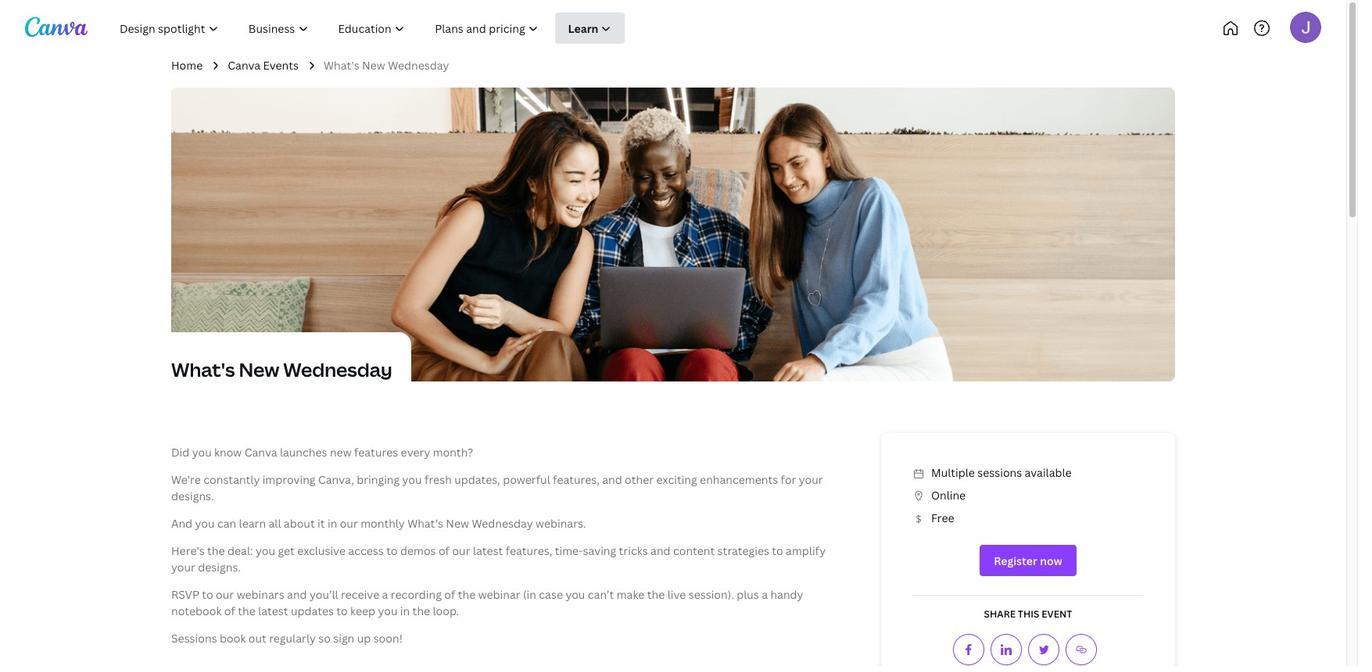 Task type: locate. For each thing, give the bounding box(es) containing it.
0 vertical spatial your
[[799, 472, 823, 487]]

it
[[318, 516, 325, 531]]

the up the loop.
[[458, 587, 476, 602]]

in down the recording
[[400, 604, 410, 619]]

to left keep on the bottom left of the page
[[337, 604, 348, 619]]

a right plus at the bottom of the page
[[762, 587, 768, 602]]

online
[[931, 488, 966, 503]]

1 horizontal spatial latest
[[473, 544, 503, 558]]

keep
[[350, 604, 375, 619]]

0 vertical spatial what's
[[324, 58, 360, 73]]

month?
[[433, 445, 473, 460]]

0 vertical spatial new
[[362, 58, 385, 73]]

2 vertical spatial our
[[216, 587, 234, 602]]

can
[[217, 516, 236, 531]]

0 horizontal spatial what's
[[171, 356, 235, 382]]

in inside rsvp to our webinars and you'll receive a recording of the webinar (in case you can't make the live session). plus a handy notebook of the latest updates to keep you in the loop.
[[400, 604, 410, 619]]

1 horizontal spatial and
[[602, 472, 622, 487]]

0 vertical spatial what's new wednesday
[[324, 58, 449, 73]]

what's new wednesday
[[324, 58, 449, 73], [171, 356, 392, 382]]

designs. down deal:
[[198, 560, 241, 575]]

and right "tricks"
[[651, 544, 671, 558]]

enhancements
[[700, 472, 778, 487]]

2 horizontal spatial our
[[452, 544, 470, 558]]

0 vertical spatial of
[[439, 544, 450, 558]]

so
[[318, 631, 331, 646]]

features, inside here's the deal: you get exclusive access to demos of our latest features, time-saving tricks and content strategies to amplify your designs.
[[506, 544, 552, 558]]

0 horizontal spatial a
[[382, 587, 388, 602]]

the inside here's the deal: you get exclusive access to demos of our latest features, time-saving tricks and content strategies to amplify your designs.
[[207, 544, 225, 558]]

2 horizontal spatial new
[[446, 516, 469, 531]]

designs. down we're
[[171, 489, 214, 504]]

notebook
[[171, 604, 222, 619]]

canva left events
[[228, 58, 261, 73]]

1 horizontal spatial your
[[799, 472, 823, 487]]

of right demos
[[439, 544, 450, 558]]

know
[[214, 445, 242, 460]]

wednesday
[[388, 58, 449, 73], [283, 356, 392, 382], [472, 516, 533, 531]]

sign
[[333, 631, 355, 646]]

0 vertical spatial our
[[340, 516, 358, 531]]

of for our
[[439, 544, 450, 558]]

and left other
[[602, 472, 622, 487]]

our right demos
[[452, 544, 470, 558]]

1 vertical spatial your
[[171, 560, 195, 575]]

1 vertical spatial wednesday
[[283, 356, 392, 382]]

out
[[248, 631, 267, 646]]

0 vertical spatial features,
[[553, 472, 600, 487]]

0 horizontal spatial our
[[216, 587, 234, 602]]

monthly
[[361, 516, 405, 531]]

multiple
[[931, 465, 975, 480]]

latest down "webinars"
[[258, 604, 288, 619]]

amplify
[[786, 544, 826, 558]]

1 vertical spatial in
[[400, 604, 410, 619]]

a right receive
[[382, 587, 388, 602]]

1 horizontal spatial new
[[362, 58, 385, 73]]

bringing
[[357, 472, 400, 487]]

and up updates
[[287, 587, 307, 602]]

access
[[348, 544, 384, 558]]

our right "it"
[[340, 516, 358, 531]]

of for the
[[444, 587, 455, 602]]

top level navigation element
[[106, 13, 678, 44]]

features, left time-
[[506, 544, 552, 558]]

for
[[781, 472, 796, 487]]

what's
[[324, 58, 360, 73], [171, 356, 235, 382]]

learn
[[239, 516, 266, 531]]

you left fresh
[[402, 472, 422, 487]]

in right "it"
[[328, 516, 337, 531]]

0 vertical spatial and
[[602, 472, 622, 487]]

you left get
[[256, 544, 275, 558]]

0 vertical spatial in
[[328, 516, 337, 531]]

webinar
[[478, 587, 521, 602]]

of
[[439, 544, 450, 558], [444, 587, 455, 602], [224, 604, 235, 619]]

1 vertical spatial our
[[452, 544, 470, 558]]

what's
[[408, 516, 443, 531]]

2 horizontal spatial and
[[651, 544, 671, 558]]

1 vertical spatial canva
[[245, 445, 277, 460]]

other
[[625, 472, 654, 487]]

of inside here's the deal: you get exclusive access to demos of our latest features, time-saving tricks and content strategies to amplify your designs.
[[439, 544, 450, 558]]

new
[[330, 445, 352, 460]]

our
[[340, 516, 358, 531], [452, 544, 470, 558], [216, 587, 234, 602]]

canva events
[[228, 58, 299, 73]]

home link
[[171, 57, 203, 74]]

book
[[220, 631, 246, 646]]

latest up webinar
[[473, 544, 503, 558]]

you right keep on the bottom left of the page
[[378, 604, 398, 619]]

you'll
[[310, 587, 338, 602]]

1 vertical spatial latest
[[258, 604, 288, 619]]

your down here's
[[171, 560, 195, 575]]

features,
[[553, 472, 600, 487], [506, 544, 552, 558]]

plus
[[737, 587, 759, 602]]

0 horizontal spatial latest
[[258, 604, 288, 619]]

features, up webinars.
[[553, 472, 600, 487]]

and inside we're constantly improving canva, bringing you fresh updates, powerful features, and other exciting enhancements for your designs.
[[602, 472, 622, 487]]

your
[[799, 472, 823, 487], [171, 560, 195, 575]]

improving
[[263, 472, 316, 487]]

0 horizontal spatial new
[[239, 356, 280, 382]]

1 vertical spatial features,
[[506, 544, 552, 558]]

our inside rsvp to our webinars and you'll receive a recording of the webinar (in case you can't make the live session). plus a handy notebook of the latest updates to keep you in the loop.
[[216, 587, 234, 602]]

canva
[[228, 58, 261, 73], [245, 445, 277, 460]]

sessions
[[171, 631, 217, 646]]

designs. inside here's the deal: you get exclusive access to demos of our latest features, time-saving tricks and content strategies to amplify your designs.
[[198, 560, 241, 575]]

0 vertical spatial latest
[[473, 544, 503, 558]]

latest
[[473, 544, 503, 558], [258, 604, 288, 619]]

our up "notebook"
[[216, 587, 234, 602]]

receive
[[341, 587, 379, 602]]

1 horizontal spatial a
[[762, 587, 768, 602]]

you
[[192, 445, 212, 460], [402, 472, 422, 487], [195, 516, 215, 531], [256, 544, 275, 558], [566, 587, 585, 602], [378, 604, 398, 619]]

a
[[382, 587, 388, 602], [762, 587, 768, 602]]

designs.
[[171, 489, 214, 504], [198, 560, 241, 575]]

1 vertical spatial new
[[239, 356, 280, 382]]

canva right know
[[245, 445, 277, 460]]

0 horizontal spatial and
[[287, 587, 307, 602]]

1 horizontal spatial features,
[[553, 472, 600, 487]]

0 vertical spatial designs.
[[171, 489, 214, 504]]

content
[[673, 544, 715, 558]]

this
[[1018, 608, 1040, 621]]

session).
[[689, 587, 734, 602]]

the
[[207, 544, 225, 558], [458, 587, 476, 602], [647, 587, 665, 602], [238, 604, 256, 619], [413, 604, 430, 619]]

2 vertical spatial and
[[287, 587, 307, 602]]

of up book
[[224, 604, 235, 619]]

new
[[362, 58, 385, 73], [239, 356, 280, 382], [446, 516, 469, 531]]

latest inside here's the deal: you get exclusive access to demos of our latest features, time-saving tricks and content strategies to amplify your designs.
[[473, 544, 503, 558]]

1 vertical spatial of
[[444, 587, 455, 602]]

0 horizontal spatial your
[[171, 560, 195, 575]]

here's
[[171, 544, 205, 558]]

1 horizontal spatial in
[[400, 604, 410, 619]]

1 vertical spatial designs.
[[198, 560, 241, 575]]

0 horizontal spatial features,
[[506, 544, 552, 558]]

1 a from the left
[[382, 587, 388, 602]]

1 horizontal spatial our
[[340, 516, 358, 531]]

2 vertical spatial of
[[224, 604, 235, 619]]

and
[[602, 472, 622, 487], [651, 544, 671, 558], [287, 587, 307, 602]]

in
[[328, 516, 337, 531], [400, 604, 410, 619]]

1 vertical spatial and
[[651, 544, 671, 558]]

recording
[[391, 587, 442, 602]]

tricks
[[619, 544, 648, 558]]

the left deal:
[[207, 544, 225, 558]]

your right for on the right
[[799, 472, 823, 487]]

of up the loop.
[[444, 587, 455, 602]]

you inside we're constantly improving canva, bringing you fresh updates, powerful features, and other exciting enhancements for your designs.
[[402, 472, 422, 487]]

loop.
[[433, 604, 459, 619]]

to
[[386, 544, 398, 558], [772, 544, 783, 558], [202, 587, 213, 602], [337, 604, 348, 619]]

the down "webinars"
[[238, 604, 256, 619]]



Task type: describe. For each thing, give the bounding box(es) containing it.
we're
[[171, 472, 201, 487]]

live
[[668, 587, 686, 602]]

1 vertical spatial what's new wednesday
[[171, 356, 392, 382]]

launches
[[280, 445, 327, 460]]

designs. inside we're constantly improving canva, bringing you fresh updates, powerful features, and other exciting enhancements for your designs.
[[171, 489, 214, 504]]

handy
[[771, 587, 804, 602]]

free
[[931, 511, 955, 526]]

2 vertical spatial new
[[446, 516, 469, 531]]

multiple sessions available
[[931, 465, 1072, 480]]

and
[[171, 516, 192, 531]]

updates
[[291, 604, 334, 619]]

share this event
[[984, 608, 1072, 621]]

2 vertical spatial wednesday
[[472, 516, 533, 531]]

share
[[984, 608, 1016, 621]]

regularly
[[269, 631, 316, 646]]

strategies
[[718, 544, 770, 558]]

rsvp
[[171, 587, 199, 602]]

constantly
[[204, 472, 260, 487]]

deal:
[[228, 544, 253, 558]]

demos
[[400, 544, 436, 558]]

your inside here's the deal: you get exclusive access to demos of our latest features, time-saving tricks and content strategies to amplify your designs.
[[171, 560, 195, 575]]

and inside here's the deal: you get exclusive access to demos of our latest features, time-saving tricks and content strategies to amplify your designs.
[[651, 544, 671, 558]]

make
[[617, 587, 645, 602]]

about
[[284, 516, 315, 531]]

saving
[[583, 544, 616, 558]]

1 vertical spatial what's
[[171, 356, 235, 382]]

powerful
[[503, 472, 550, 487]]

to right access
[[386, 544, 398, 558]]

canva,
[[318, 472, 354, 487]]

exciting
[[657, 472, 697, 487]]

event
[[1042, 608, 1072, 621]]

2 a from the left
[[762, 587, 768, 602]]

case
[[539, 587, 563, 602]]

you right case
[[566, 587, 585, 602]]

you right did
[[192, 445, 212, 460]]

1 horizontal spatial what's
[[324, 58, 360, 73]]

every
[[401, 445, 430, 460]]

soon!
[[374, 631, 403, 646]]

available
[[1025, 465, 1072, 480]]

0 horizontal spatial in
[[328, 516, 337, 531]]

and you can learn all about it in our monthly what's new wednesday webinars.
[[171, 516, 586, 531]]

get
[[278, 544, 295, 558]]

canva events link
[[228, 57, 299, 74]]

here's the deal: you get exclusive access to demos of our latest features, time-saving tricks and content strategies to amplify your designs.
[[171, 544, 826, 575]]

updates,
[[455, 472, 500, 487]]

the left live
[[647, 587, 665, 602]]

features, inside we're constantly improving canva, bringing you fresh updates, powerful features, and other exciting enhancements for your designs.
[[553, 472, 600, 487]]

our inside here's the deal: you get exclusive access to demos of our latest features, time-saving tricks and content strategies to amplify your designs.
[[452, 544, 470, 558]]

exclusive
[[297, 544, 346, 558]]

the down the recording
[[413, 604, 430, 619]]

features
[[354, 445, 398, 460]]

fresh
[[425, 472, 452, 487]]

webinars.
[[536, 516, 586, 531]]

up
[[357, 631, 371, 646]]

we're constantly improving canva, bringing you fresh updates, powerful features, and other exciting enhancements for your designs.
[[171, 472, 823, 504]]

sessions
[[978, 465, 1022, 480]]

your inside we're constantly improving canva, bringing you fresh updates, powerful features, and other exciting enhancements for your designs.
[[799, 472, 823, 487]]

0 vertical spatial wednesday
[[388, 58, 449, 73]]

all
[[269, 516, 281, 531]]

you inside here's the deal: you get exclusive access to demos of our latest features, time-saving tricks and content strategies to amplify your designs.
[[256, 544, 275, 558]]

did
[[171, 445, 190, 460]]

(in
[[523, 587, 536, 602]]

home
[[171, 58, 203, 73]]

can't
[[588, 587, 614, 602]]

latest inside rsvp to our webinars and you'll receive a recording of the webinar (in case you can't make the live session). plus a handy notebook of the latest updates to keep you in the loop.
[[258, 604, 288, 619]]

to up "notebook"
[[202, 587, 213, 602]]

sessions book out regularly so sign up soon!
[[171, 631, 403, 646]]

did you know canva launches new features every month?
[[171, 445, 473, 460]]

rsvp to our webinars and you'll receive a recording of the webinar (in case you can't make the live session). plus a handy notebook of the latest updates to keep you in the loop.
[[171, 587, 804, 619]]

webinars
[[237, 587, 284, 602]]

0 vertical spatial canva
[[228, 58, 261, 73]]

time-
[[555, 544, 583, 558]]

to left amplify
[[772, 544, 783, 558]]

you left can
[[195, 516, 215, 531]]

events
[[263, 58, 299, 73]]

and inside rsvp to our webinars and you'll receive a recording of the webinar (in case you can't make the live session). plus a handy notebook of the latest updates to keep you in the loop.
[[287, 587, 307, 602]]



Task type: vqa. For each thing, say whether or not it's contained in the screenshot.
Program.
no



